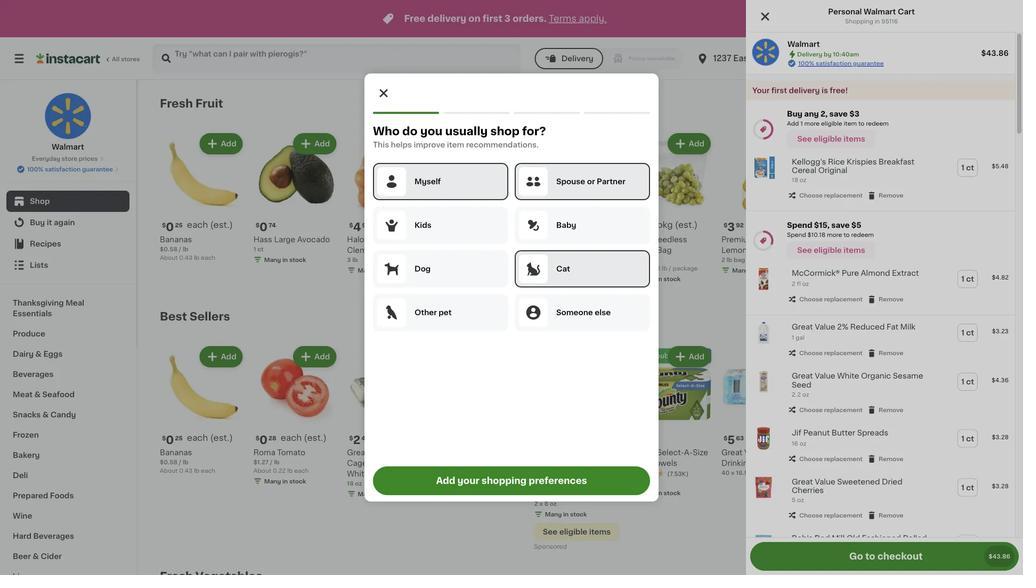 Task type: vqa. For each thing, say whether or not it's contained in the screenshot.
Laptop in $ 1105 98 $1,455.98 ASUS Intel Core i7 with 16GB DDR4 Memory & 512GB SSD NVIDIA GeForce RTX 4060 ROG 16" FHD 165Hz Gaming Laptop - Eclipse Gray
no



Task type: locate. For each thing, give the bounding box(es) containing it.
seafood
[[42, 391, 75, 399]]

1 horizontal spatial walmart
[[788, 41, 820, 48]]

walmart image
[[753, 39, 779, 66]]

choose replacement button for butter
[[788, 454, 863, 464]]

4 1 ct from the top
[[962, 379, 975, 386]]

dairy & eggs link
[[6, 344, 130, 365]]

5 product group from the top
[[746, 421, 1016, 470]]

4 choose replacement button from the top
[[788, 405, 863, 415]]

2 eat from the left
[[854, 247, 866, 254]]

remove for extract
[[879, 297, 904, 303]]

all
[[892, 100, 900, 107], [892, 313, 900, 320]]

(est.)
[[210, 221, 233, 230], [675, 221, 698, 230], [210, 434, 233, 443], [304, 434, 327, 443]]

$ inside $ 5 63
[[724, 436, 728, 442]]

$3.28 for spreads
[[992, 434, 1009, 440]]

pure
[[842, 270, 859, 277]]

oz down cherries
[[798, 497, 804, 503]]

item carousel region
[[160, 93, 994, 297], [160, 306, 994, 558]]

3 choose from the top
[[800, 351, 823, 357]]

0 horizontal spatial delivery
[[428, 14, 467, 23]]

value for white
[[815, 373, 836, 380]]

4 replacement from the top
[[825, 407, 863, 413]]

1 horizontal spatial eggs
[[371, 471, 390, 478]]

2 arils from the left
[[868, 257, 884, 265]]

see eligible items button for mccormick®
[[787, 242, 876, 260]]

0 horizontal spatial 100% satisfaction guarantee
[[27, 167, 113, 172]]

& right dairy at left bottom
[[35, 351, 42, 358]]

3 1 ct button from the top
[[959, 325, 978, 342]]

1 all from the top
[[892, 100, 900, 107]]

see eligible items for kellogg's
[[798, 135, 866, 143]]

all up fat
[[892, 313, 900, 320]]

28 right $15, on the top of page
[[831, 222, 838, 228]]

great up drinking
[[722, 449, 743, 457]]

★★★★★
[[628, 470, 666, 478], [628, 470, 666, 478], [535, 491, 572, 499], [535, 491, 572, 499]]

choose down cereal
[[800, 193, 823, 199]]

oz left container
[[821, 268, 828, 274]]

items inside product group
[[590, 529, 611, 536]]

value for grade
[[370, 449, 391, 457]]

large inside great value grade aa cage free large white eggs 18 oz
[[388, 460, 409, 467]]

1 $3.28 from the top
[[992, 434, 1009, 440]]

remove for reduced
[[879, 351, 904, 357]]

many in stock down (5.29k)
[[920, 491, 962, 497]]

1 up toilet
[[962, 435, 965, 443]]

fl inside great value purified drinking water 40 x 16.9 fl oz
[[750, 470, 754, 476]]

3 remove from the top
[[879, 351, 904, 357]]

0 vertical spatial 16
[[535, 246, 541, 252]]

0 horizontal spatial 5
[[728, 435, 735, 446]]

1 25 from the top
[[175, 222, 183, 228]]

delivery by 10:40am up 100% satisfaction guarantee link
[[798, 51, 860, 57]]

items up krispies at the top right of page
[[844, 135, 866, 143]]

oz down jif
[[800, 441, 807, 447]]

4 left container
[[816, 268, 820, 274]]

6 choose from the top
[[800, 513, 823, 519]]

see for spend
[[798, 247, 812, 254]]

view inside "popup button"
[[871, 313, 890, 320]]

all left (40+)
[[892, 100, 900, 107]]

1 vertical spatial $0.58
[[160, 460, 177, 466]]

5 remove from the top
[[879, 456, 904, 462]]

10:40am up (40+)
[[911, 55, 946, 62]]

0 horizontal spatial buy
[[30, 219, 45, 227]]

2 $0.25 each (estimated) element from the top
[[160, 434, 245, 448]]

0 horizontal spatial first
[[483, 14, 503, 23]]

wonderful inside pom wonderful ready-to-eat pomegranate arils
[[462, 236, 500, 243]]

1 horizontal spatial sponsored badge image
[[535, 545, 567, 551]]

seed
[[792, 381, 812, 389]]

1 vertical spatial bananas $0.58 / lb about 0.43 lb each
[[160, 449, 215, 474]]

2 vertical spatial see eligible items button
[[535, 524, 620, 542]]

to- inside pom wonderful ready-to-eat pomegranate arils
[[468, 247, 480, 254]]

beverages down dairy & eggs
[[13, 371, 54, 379]]

$ 0 25
[[162, 222, 183, 233], [162, 435, 183, 446]]

save left $5
[[832, 222, 850, 229]]

0 vertical spatial save
[[830, 110, 848, 118]]

pomegranate inside the pom wonderful ready-to-eat pomegranate arils 4 oz container
[[816, 257, 866, 265]]

in inside green seedless grapes bag $1.98 / lb about 2.48 lb / package many in stock
[[657, 276, 663, 282]]

gal
[[796, 335, 805, 341]]

eligible down the $10.18
[[814, 247, 842, 254]]

2 to- from the left
[[843, 247, 854, 254]]

2 horizontal spatial to
[[866, 553, 876, 562]]

2 vertical spatial 3
[[347, 257, 351, 263]]

choose down mccormick®
[[800, 297, 823, 303]]

$1.27
[[254, 460, 269, 466]]

1 vertical spatial save
[[832, 222, 850, 229]]

1 horizontal spatial fl
[[797, 281, 801, 287]]

2 bananas from the top
[[160, 449, 192, 457]]

0 vertical spatial $ 0 25
[[162, 222, 183, 233]]

eligible down (7.71k)
[[560, 529, 588, 536]]

2 vertical spatial organic
[[814, 544, 844, 551]]

to- inside the pom wonderful ready-to-eat pomegranate arils 4 oz container
[[843, 247, 854, 254]]

remove up the dried
[[879, 456, 904, 462]]

1 remove button from the top
[[867, 191, 904, 201]]

1 horizontal spatial 28
[[831, 222, 838, 228]]

great up cage
[[347, 449, 368, 457]]

see for buy
[[798, 135, 812, 143]]

replacement for sweetened
[[825, 513, 863, 519]]

2 bananas $0.58 / lb about 0.43 lb each from the top
[[160, 449, 215, 474]]

1 ct for great value 2% reduced fat milk
[[962, 330, 975, 337]]

1 horizontal spatial large
[[388, 460, 409, 467]]

remove button for reduced
[[867, 349, 904, 358]]

1 bananas from the top
[[160, 236, 192, 243]]

original inside the thomas' original english muffins 6 ct
[[475, 449, 504, 457]]

product group
[[160, 131, 245, 262], [254, 131, 339, 266], [347, 131, 432, 277], [441, 131, 526, 285], [628, 131, 713, 286], [722, 131, 807, 277], [816, 131, 901, 285], [160, 344, 245, 475], [254, 344, 339, 488], [441, 344, 526, 500], [535, 344, 620, 554], [628, 344, 713, 500], [722, 344, 807, 478], [816, 344, 901, 478], [909, 344, 994, 510]]

5 left 72
[[822, 435, 829, 446]]

1 1 ct from the top
[[962, 164, 975, 172]]

1 horizontal spatial x
[[732, 470, 735, 476]]

see eligible items button inside 'item carousel' region
[[535, 524, 620, 542]]

each (est.) for fruit
[[187, 221, 233, 230]]

recommendations.
[[466, 141, 539, 149]]

ct down (5.29k)
[[967, 484, 975, 492]]

1 for great value sweetened dried cherries
[[962, 484, 965, 492]]

sponsored badge image down 8
[[535, 545, 567, 551]]

0 vertical spatial see eligible items
[[798, 135, 866, 143]]

in down great value grade aa cage free large white eggs 18 oz
[[376, 492, 382, 498]]

white down cage
[[347, 471, 369, 478]]

4 choose from the top
[[800, 407, 823, 413]]

a-
[[684, 449, 693, 457]]

28 for 4
[[831, 222, 838, 228]]

california inside premium california lemons 2 lb bag
[[757, 236, 793, 243]]

great value sweetened dried cherries 5 oz
[[792, 478, 903, 503]]

2 1 ct button from the top
[[959, 271, 978, 288]]

6 replacement from the top
[[825, 513, 863, 519]]

item inside who do you usually shop for? this helps improve item recommendations.
[[447, 141, 465, 149]]

4 for halos california clementines
[[353, 222, 361, 233]]

each (est.) for sellers
[[187, 434, 233, 443]]

18
[[792, 177, 799, 183], [347, 481, 354, 487]]

1 ct button for kellogg's rice krispies breakfast cereal original
[[959, 159, 978, 176]]

dried
[[882, 478, 903, 486]]

ct left $4.82
[[967, 276, 975, 283]]

great inside the great value 2% reduced fat milk 1 gal
[[792, 324, 813, 331]]

1 vertical spatial items
[[844, 247, 866, 254]]

28 inside $ 0 28
[[269, 436, 277, 442]]

3 1 ct from the top
[[962, 330, 975, 337]]

2 vertical spatial original
[[582, 460, 611, 467]]

1 choose replacement button from the top
[[788, 191, 863, 201]]

pomegranate inside pom wonderful ready-to-eat pomegranate arils
[[441, 257, 491, 265]]

0 horizontal spatial free
[[369, 460, 386, 467]]

item down usually
[[447, 141, 465, 149]]

2 horizontal spatial 5
[[822, 435, 829, 446]]

ct for kellogg's rice krispies breakfast cereal original
[[967, 164, 975, 172]]

None search field
[[152, 44, 521, 74]]

0.43 for best
[[179, 468, 193, 474]]

1 inside the great value 2% reduced fat milk 1 gal
[[792, 335, 795, 341]]

2 pom from the left
[[816, 236, 834, 243]]

fat
[[887, 324, 899, 331]]

95116
[[882, 18, 898, 24]]

3 remove button from the top
[[867, 349, 904, 358]]

view for 4
[[871, 100, 890, 107]]

3 choose replacement button from the top
[[788, 349, 863, 358]]

1 horizontal spatial wonderful
[[836, 236, 875, 243]]

1 horizontal spatial free
[[404, 14, 426, 23]]

(30+)
[[902, 313, 923, 320]]

item carousel region containing best sellers
[[160, 306, 994, 558]]

1 horizontal spatial 5
[[792, 497, 796, 503]]

1 ct button for great value 2% reduced fat milk
[[959, 325, 978, 342]]

4 remove button from the top
[[867, 405, 904, 415]]

beverages up cider at the bottom of page
[[33, 533, 74, 541]]

2 wonderful from the left
[[836, 236, 875, 243]]

sponsored badge image
[[816, 276, 848, 282], [441, 491, 473, 497], [535, 545, 567, 551]]

1 vertical spatial 28
[[269, 436, 277, 442]]

16.9
[[736, 470, 749, 476]]

1 vertical spatial guarantee
[[82, 167, 113, 172]]

product group containing great value sweetened dried cherries
[[746, 470, 1016, 527]]

1 vertical spatial original
[[475, 449, 504, 457]]

great for oz
[[792, 373, 813, 380]]

1 $0.25 each (estimated) element from the top
[[160, 221, 245, 234]]

4 remove from the top
[[879, 407, 904, 413]]

walmart up 95116
[[864, 8, 897, 15]]

stock inside green seedless grapes bag $1.98 / lb about 2.48 lb / package many in stock
[[664, 276, 681, 282]]

meat
[[13, 391, 33, 399]]

2 spend from the top
[[787, 232, 807, 238]]

x
[[732, 470, 735, 476], [540, 502, 543, 507]]

1 item carousel region from the top
[[160, 93, 994, 297]]

3 choose replacement from the top
[[800, 351, 863, 357]]

more down any
[[805, 121, 820, 127]]

6 choose replacement button from the top
[[788, 511, 863, 521]]

2 choose replacement button from the top
[[788, 295, 863, 305]]

1 california from the left
[[757, 236, 793, 243]]

& left candy
[[42, 412, 49, 419]]

product group
[[746, 150, 1016, 207], [746, 262, 1016, 311], [746, 316, 1016, 365], [746, 365, 1016, 421], [746, 421, 1016, 470], [746, 470, 1016, 527]]

1 horizontal spatial 16
[[792, 441, 799, 447]]

free!
[[830, 87, 849, 94]]

0.43 for fresh
[[179, 255, 193, 261]]

buy inside buy any 2, save $3 add 1 more eligible item to redeem
[[787, 110, 803, 118]]

view up fat
[[871, 313, 890, 320]]

6 1 ct from the top
[[962, 484, 975, 492]]

1 ct button left "$4.36"
[[959, 374, 978, 391]]

ct left $3.23
[[967, 330, 975, 337]]

1 ct up toilet
[[962, 435, 975, 443]]

fl right 16.9
[[750, 470, 754, 476]]

eat for pom wonderful ready-to-eat pomegranate arils 4 oz container
[[854, 247, 866, 254]]

many down clementines
[[358, 268, 375, 274]]

5 choose replacement button from the top
[[788, 454, 863, 464]]

more
[[805, 121, 820, 127], [827, 232, 843, 238]]

remove up the view all (30+)
[[879, 297, 904, 303]]

1 to- from the left
[[468, 247, 480, 254]]

shop
[[491, 126, 520, 137]]

california inside halos california clementines 3 lb
[[371, 236, 406, 243]]

0 horizontal spatial organic
[[814, 544, 844, 551]]

100% up your first delivery is free!
[[799, 61, 815, 66]]

2 left 42
[[353, 435, 361, 446]]

saint
[[754, 55, 775, 62]]

4 product group from the top
[[746, 365, 1016, 421]]

add button
[[201, 134, 242, 154], [294, 134, 336, 154], [388, 134, 429, 154], [482, 134, 523, 154], [669, 134, 710, 154], [763, 134, 804, 154], [856, 134, 897, 154], [201, 348, 242, 367], [294, 348, 336, 367], [669, 348, 710, 367], [763, 348, 804, 367], [856, 348, 897, 367]]

0 vertical spatial 18
[[792, 177, 799, 183]]

1 $ 0 25 from the top
[[162, 222, 183, 233]]

cider
[[41, 553, 62, 561]]

remove button for breakfast
[[867, 191, 904, 201]]

dairy & eggs
[[13, 351, 63, 358]]

$ 4 28
[[818, 222, 838, 233]]

0 horizontal spatial item
[[447, 141, 465, 149]]

california for 4
[[371, 236, 406, 243]]

for
[[594, 471, 604, 478]]

free delivery on first 3 orders. terms apply.
[[404, 14, 607, 23]]

5 choose replacement from the top
[[800, 456, 863, 462]]

items up container
[[844, 247, 866, 254]]

1 for jif peanut butter spreads
[[962, 435, 965, 443]]

4 1 ct button from the top
[[959, 374, 978, 391]]

1 view from the top
[[871, 100, 890, 107]]

promotion-wrapper element
[[746, 100, 1016, 212], [746, 212, 1016, 316]]

oz inside $ 2 strawberries 16 oz container
[[542, 246, 549, 252]]

first right your
[[772, 87, 788, 94]]

pom inside pom wonderful ready-to-eat pomegranate arils
[[441, 236, 460, 243]]

item carousel region containing fresh fruit
[[160, 93, 994, 297]]

1 vertical spatial eggs
[[371, 471, 390, 478]]

wonderful for pom wonderful ready-to-eat pomegranate arils 4 oz container
[[836, 236, 875, 243]]

1 horizontal spatial white
[[838, 373, 860, 380]]

3 replacement from the top
[[825, 351, 863, 357]]

(est.) inside "$4.91 per package (estimated)" element
[[675, 221, 698, 230]]

oz down cereal
[[800, 177, 807, 183]]

0 vertical spatial original
[[819, 167, 848, 174]]

cart
[[898, 8, 915, 15]]

1 arils from the left
[[493, 257, 509, 265]]

1 $0.58 from the top
[[160, 246, 177, 252]]

0 horizontal spatial x
[[540, 502, 543, 507]]

1 horizontal spatial pom
[[816, 236, 834, 243]]

oz inside kellogg's rice krispies breakfast cereal original 18 oz
[[800, 177, 807, 183]]

fresh
[[160, 98, 193, 109]]

meal
[[66, 300, 84, 307]]

0 vertical spatial guarantee
[[853, 61, 884, 66]]

redeem down $5
[[852, 232, 874, 238]]

$0.58 for fresh fruit
[[160, 246, 177, 252]]

to inside buy any 2, save $3 add 1 more eligible item to redeem
[[859, 121, 865, 127]]

6
[[441, 470, 445, 476]]

bakery
[[13, 452, 40, 460]]

0 vertical spatial see
[[798, 135, 812, 143]]

5 replacement from the top
[[825, 456, 863, 462]]

replacement for 2%
[[825, 351, 863, 357]]

1 ct left "$4.36"
[[962, 379, 975, 386]]

16 down strawberries
[[535, 246, 541, 252]]

red
[[815, 535, 830, 543]]

1 horizontal spatial 10:40am
[[911, 55, 946, 62]]

by inside delivery by 10:40am link
[[898, 55, 909, 62]]

72
[[830, 436, 837, 442]]

choose for great value sweetened dried cherries
[[800, 513, 823, 519]]

0 vertical spatial 100% satisfaction guarantee
[[799, 61, 884, 66]]

view
[[871, 100, 890, 107], [871, 313, 890, 320]]

remove up spreads
[[879, 407, 904, 413]]

0 vertical spatial fl
[[797, 281, 801, 287]]

1 left $4.82
[[962, 276, 965, 283]]

2 left bag
[[722, 257, 726, 263]]

great value 2% reduced fat milk image
[[753, 322, 775, 345]]

extract
[[892, 270, 919, 277]]

terms
[[549, 14, 577, 23]]

1 vertical spatial white
[[347, 471, 369, 478]]

original down rice
[[819, 167, 848, 174]]

mccormick® pure almond extract 2 fl oz
[[792, 270, 919, 287]]

1 horizontal spatial 18
[[792, 177, 799, 183]]

eat inside the pom wonderful ready-to-eat pomegranate arils 4 oz container
[[854, 247, 866, 254]]

2 view from the top
[[871, 313, 890, 320]]

ready- inside pom wonderful ready-to-eat pomegranate arils
[[441, 247, 468, 254]]

ct inside hass large avocado 1 ct
[[258, 246, 264, 252]]

0 horizontal spatial 28
[[269, 436, 277, 442]]

1 ready- from the left
[[441, 247, 468, 254]]

2 replacement from the top
[[825, 297, 863, 303]]

6 remove from the top
[[879, 513, 904, 519]]

value inside great value purified drinking water 40 x 16.9 fl oz
[[745, 449, 765, 457]]

0 vertical spatial item carousel region
[[160, 93, 994, 297]]

2 25 from the top
[[175, 436, 183, 442]]

1 vertical spatial fl
[[750, 470, 754, 476]]

choose replacement for 2%
[[800, 351, 863, 357]]

avocado
[[297, 236, 330, 243]]

1 product group from the top
[[746, 150, 1016, 207]]

1 left "$5.48"
[[962, 164, 965, 172]]

ct for great value sweetened dried cherries
[[967, 484, 975, 492]]

value inside great value sweetened dried cherries 5 oz
[[815, 478, 836, 486]]

item inside buy any 2, save $3 add 1 more eligible item to redeem
[[844, 121, 857, 127]]

1 horizontal spatial original
[[582, 460, 611, 467]]

0 vertical spatial white
[[838, 373, 860, 380]]

spouse or partner
[[557, 178, 626, 186]]

1 vertical spatial $3.28
[[992, 484, 1009, 489]]

value inside great value grade aa cage free large white eggs 18 oz
[[370, 449, 391, 457]]

2 ready- from the left
[[816, 247, 843, 254]]

100% satisfaction guarantee inside button
[[27, 167, 113, 172]]

value for purified
[[745, 449, 765, 457]]

great for white
[[347, 449, 368, 457]]

replacement down jif peanut butter spreads 16 oz
[[825, 456, 863, 462]]

1 pomegranate from the left
[[441, 257, 491, 265]]

5 for great value purified drinking water
[[728, 435, 735, 446]]

1 ct for kellogg's rice krispies breakfast cereal original
[[962, 164, 975, 172]]

choose replacement button for sweetened
[[788, 511, 863, 521]]

see up the kellogg's on the right of the page
[[798, 135, 812, 143]]

choose for kellogg's rice krispies breakfast cereal original
[[800, 193, 823, 199]]

2 product group from the top
[[746, 262, 1016, 311]]

choose for mccormick® pure almond extract
[[800, 297, 823, 303]]

1 down hass
[[254, 246, 256, 252]]

4 for pom wonderful ready-to-eat pomegranate arils
[[822, 222, 830, 233]]

walmart up james
[[788, 41, 820, 48]]

pom for pom wonderful ready-to-eat pomegranate arils 4 oz container
[[816, 236, 834, 243]]

2 all from the top
[[892, 313, 900, 320]]

white down the great value 2% reduced fat milk 1 gal
[[838, 373, 860, 380]]

kellogg's rice krispies breakfast cereal original 18 oz
[[792, 158, 915, 183]]

$3.28 for dried
[[992, 484, 1009, 489]]

2 remove from the top
[[879, 297, 904, 303]]

1 eat from the left
[[480, 247, 492, 254]]

0 horizontal spatial 4
[[353, 222, 361, 233]]

1 vertical spatial bananas
[[160, 449, 192, 457]]

6 product group from the top
[[746, 470, 1016, 527]]

2 vertical spatial see eligible items
[[543, 529, 611, 536]]

0 horizontal spatial to
[[844, 232, 850, 238]]

$6.47 element
[[441, 221, 526, 234]]

sweetened
[[838, 478, 880, 486]]

see eligible items down spend $15, save $5 spend $10.18 more to redeem
[[798, 247, 866, 254]]

shopping
[[482, 477, 527, 486]]

$0.28 each (estimated) element
[[254, 434, 339, 448]]

1 replacement from the top
[[825, 193, 863, 199]]

free inside great value grade aa cage free large white eggs 18 oz
[[369, 460, 386, 467]]

6 choose replacement from the top
[[800, 513, 863, 519]]

1 bananas $0.58 / lb about 0.43 lb each from the top
[[160, 236, 215, 261]]

great up cherries
[[792, 478, 813, 486]]

6 1 ct button from the top
[[959, 480, 978, 497]]

bob's red mill old fashioned rolled oats, organic image
[[753, 533, 775, 556]]

terms apply. link
[[549, 14, 607, 23]]

& for beer
[[33, 553, 39, 561]]

4 left $5
[[822, 222, 830, 233]]

view for 5
[[871, 313, 890, 320]]

original inside kellogg's rice krispies breakfast cereal original 18 oz
[[819, 167, 848, 174]]

0 vertical spatial 28
[[831, 222, 838, 228]]

roma tomato $1.27 / lb about 0.22 lb each
[[254, 449, 309, 474]]

great up gal
[[792, 324, 813, 331]]

lemons
[[722, 247, 752, 254]]

guarantee inside 100% satisfaction guarantee button
[[82, 167, 113, 172]]

kellogg's rice krispies breakfast cereal original image
[[753, 157, 775, 179]]

sponsored badge image down your
[[441, 491, 473, 497]]

1 1 ct button from the top
[[959, 159, 978, 176]]

5 remove button from the top
[[867, 454, 904, 464]]

guarantee down prices
[[82, 167, 113, 172]]

5 1 ct button from the top
[[959, 430, 978, 448]]

25 for fresh
[[175, 222, 183, 228]]

1 inside buy any 2, save $3 add 1 more eligible item to redeem
[[801, 121, 803, 127]]

1 for great value 2% reduced fat milk
[[962, 330, 965, 337]]

jif peanut butter spreads 16 oz
[[792, 429, 889, 447]]

oz right 2.2
[[803, 392, 810, 398]]

oz inside product group
[[550, 502, 557, 507]]

great value sweetened dried cherries button
[[792, 478, 934, 495]]

choose replacement up jif peanut butter spreads button
[[800, 407, 863, 413]]

satisfaction
[[816, 61, 852, 66], [45, 167, 81, 172]]

1 vertical spatial x
[[540, 502, 543, 507]]

beverages
[[13, 371, 54, 379], [33, 533, 74, 541]]

$ inside $ 0 74
[[256, 222, 260, 228]]

save inside buy any 2, save $3 add 1 more eligible item to redeem
[[830, 110, 848, 118]]

stores
[[121, 56, 140, 62]]

instacart logo image
[[36, 52, 100, 65]]

value for 2%
[[815, 324, 836, 331]]

1 horizontal spatial to
[[859, 121, 865, 127]]

1 vertical spatial satisfaction
[[45, 167, 81, 172]]

0 horizontal spatial wonderful
[[462, 236, 500, 243]]

2 promotion-wrapper element from the top
[[746, 212, 1016, 316]]

remove
[[879, 193, 904, 199], [879, 297, 904, 303], [879, 351, 904, 357], [879, 407, 904, 413], [879, 456, 904, 462], [879, 513, 904, 519]]

see inside product group
[[543, 529, 558, 536]]

wonderful for pom wonderful ready-to-eat pomegranate arils
[[462, 236, 500, 243]]

bag
[[734, 257, 746, 263]]

oz down mccormick®
[[803, 281, 810, 287]]

2 vertical spatial items
[[590, 529, 611, 536]]

100% inside button
[[27, 167, 43, 172]]

many
[[264, 257, 281, 263], [733, 268, 749, 274], [358, 268, 375, 274], [639, 276, 656, 282], [264, 479, 281, 485], [452, 481, 468, 487], [639, 491, 656, 497], [920, 491, 937, 497], [358, 492, 375, 498], [545, 512, 562, 518]]

1 horizontal spatial 3
[[505, 14, 511, 23]]

3 product group from the top
[[746, 316, 1016, 365]]

0 vertical spatial sponsored badge image
[[816, 276, 848, 282]]

18 inside great value grade aa cage free large white eggs 18 oz
[[347, 481, 354, 487]]

all inside "popup button"
[[892, 313, 900, 320]]

1 wonderful from the left
[[462, 236, 500, 243]]

soft
[[933, 449, 948, 457]]

2 pomegranate from the left
[[816, 257, 866, 265]]

else
[[595, 309, 611, 317]]

1 horizontal spatial delivery
[[789, 87, 820, 94]]

great value white organic sesame seed button
[[792, 372, 934, 389]]

2%
[[838, 324, 849, 331]]

view all (40+) button
[[867, 93, 935, 114]]

0 horizontal spatial walmart
[[52, 143, 84, 151]]

100% down everyday
[[27, 167, 43, 172]]

california right the "premium"
[[757, 236, 793, 243]]

1 vertical spatial see eligible items
[[798, 247, 866, 254]]

2 vertical spatial sponsored badge image
[[535, 545, 567, 551]]

remove for dried
[[879, 513, 904, 519]]

value inside the great value 2% reduced fat milk 1 gal
[[815, 324, 836, 331]]

first inside limited time offer region
[[483, 14, 503, 23]]

6 remove button from the top
[[867, 511, 904, 521]]

& right beer at the bottom left
[[33, 553, 39, 561]]

value inside great value white organic sesame seed 2.2 oz
[[815, 373, 836, 380]]

oz down cage
[[355, 481, 362, 487]]

1 down your first delivery is free!
[[801, 121, 803, 127]]

delivery inside limited time offer region
[[428, 14, 467, 23]]

100% satisfaction guarantee down store
[[27, 167, 113, 172]]

$3
[[850, 110, 860, 118]]

1 ct for great value sweetened dried cherries
[[962, 484, 975, 492]]

0 horizontal spatial 16
[[535, 246, 541, 252]]

/pkg (est.)
[[654, 221, 698, 230]]

container
[[551, 246, 581, 252]]

2 remove button from the top
[[867, 295, 904, 305]]

1 pom from the left
[[441, 236, 460, 243]]

great inside great value white organic sesame seed 2.2 oz
[[792, 373, 813, 380]]

0 vertical spatial delivery
[[428, 14, 467, 23]]

pomegranate up container
[[816, 257, 866, 265]]

1 promotion-wrapper element from the top
[[746, 100, 1016, 212]]

2 item carousel region from the top
[[160, 306, 994, 558]]

wonderful inside the pom wonderful ready-to-eat pomegranate arils 4 oz container
[[836, 236, 875, 243]]

2 $3.28 from the top
[[992, 484, 1009, 489]]

ready- for pom wonderful ready-to-eat pomegranate arils 4 oz container
[[816, 247, 843, 254]]

2 $ 0 25 from the top
[[162, 435, 183, 446]]

1 vertical spatial see
[[798, 247, 812, 254]]

1 vertical spatial 0.43
[[179, 468, 193, 474]]

2 1 ct from the top
[[962, 276, 975, 283]]

0 vertical spatial large
[[274, 236, 296, 243]]

1 remove from the top
[[879, 193, 904, 199]]

choose for great value 2% reduced fat milk
[[800, 351, 823, 357]]

product group containing great value white organic sesame seed
[[746, 365, 1016, 421]]

5 left 63
[[728, 435, 735, 446]]

eat up mccormick® pure almond extract button
[[854, 247, 866, 254]]

4
[[822, 222, 830, 233], [353, 222, 361, 233], [816, 268, 820, 274]]

white inside great value white organic sesame seed 2.2 oz
[[838, 373, 860, 380]]

1 choose from the top
[[800, 193, 823, 199]]

lb inside premium california lemons 2 lb bag
[[727, 257, 733, 263]]

all inside popup button
[[892, 100, 900, 107]]

1 vertical spatial more
[[827, 232, 843, 238]]

promotion-wrapper element containing spend $15, save $5
[[746, 212, 1016, 316]]

1 vertical spatial organic
[[862, 373, 892, 380]]

free inside limited time offer region
[[404, 14, 426, 23]]

see down the $10.18
[[798, 247, 812, 254]]

see eligible items button down buy any 2, save $3 add 1 more eligible item to redeem
[[787, 130, 876, 148]]

1 for mccormick® pure almond extract
[[962, 276, 965, 283]]

angel
[[909, 449, 931, 457]]

spend
[[787, 222, 813, 229], [787, 232, 807, 238]]

(est.) inside $0.28 each (estimated) element
[[304, 434, 327, 443]]

1 ct for mccormick® pure almond extract
[[962, 276, 975, 283]]

select-
[[657, 449, 685, 457]]

5 for beef chuck, ground, 80%/20%
[[822, 435, 829, 446]]

lists
[[30, 262, 48, 269]]

$ inside $ 4 28
[[818, 222, 822, 228]]

0 horizontal spatial large
[[274, 236, 296, 243]]

1 horizontal spatial california
[[757, 236, 793, 243]]

2 $0.58 from the top
[[160, 460, 177, 466]]

1 vertical spatial 100%
[[27, 167, 43, 172]]

halos
[[347, 236, 369, 243]]

remove down fat
[[879, 351, 904, 357]]

add
[[787, 121, 799, 127], [221, 140, 237, 148], [315, 140, 330, 148], [408, 140, 424, 148], [502, 140, 518, 148], [689, 140, 705, 148], [783, 140, 798, 148], [877, 140, 892, 148], [221, 353, 237, 361], [315, 353, 330, 361], [689, 353, 705, 361], [783, 353, 798, 361], [877, 353, 892, 361], [436, 477, 456, 486]]

(5.29k)
[[949, 472, 971, 478]]

product group containing philadelphia original cream cheese, for a keto and low carb lifestyle
[[535, 344, 620, 554]]

original inside philadelphia original cream cheese, for a keto and low carb lifestyle
[[582, 460, 611, 467]]

in inside personal walmart cart shopping in 95116
[[875, 18, 880, 24]]

1 for great value white organic sesame seed
[[962, 379, 965, 386]]

2 vertical spatial see
[[543, 529, 558, 536]]

$ 0 74
[[256, 222, 276, 233]]

oz down the water
[[756, 470, 763, 476]]

go
[[850, 553, 864, 562]]

eligible
[[822, 121, 843, 127], [814, 135, 842, 143], [814, 247, 842, 254], [560, 529, 588, 536]]

2 0.43 from the top
[[179, 468, 193, 474]]

1 0.43 from the top
[[179, 255, 193, 261]]

18 down cereal
[[792, 177, 799, 183]]

arils inside pom wonderful ready-to-eat pomegranate arils
[[493, 257, 509, 265]]

fresh fruit
[[160, 98, 223, 109]]

5 1 ct from the top
[[962, 435, 975, 443]]

2 california from the left
[[371, 236, 406, 243]]

5
[[728, 435, 735, 446], [822, 435, 829, 446], [792, 497, 796, 503]]

0 vertical spatial to
[[859, 121, 865, 127]]

great inside great value grade aa cage free large white eggs 18 oz
[[347, 449, 368, 457]]

2 choose replacement from the top
[[800, 297, 863, 303]]

10:40am up 100% satisfaction guarantee link
[[833, 51, 860, 57]]

remove button down fat
[[867, 349, 904, 358]]

1 choose replacement from the top
[[800, 193, 863, 199]]

0 horizontal spatial original
[[475, 449, 504, 457]]

replacement down mccormick® pure almond extract 2 fl oz
[[825, 297, 863, 303]]

choose replacement down 2%
[[800, 351, 863, 357]]

choose down gal
[[800, 351, 823, 357]]

2 horizontal spatial walmart
[[864, 8, 897, 15]]

remove up fashioned
[[879, 513, 904, 519]]

see eligible items for mccormick®
[[798, 247, 866, 254]]

hard
[[13, 533, 32, 541]]

5 choose from the top
[[800, 456, 823, 462]]

2
[[541, 222, 548, 233], [722, 257, 726, 263], [792, 281, 796, 287], [353, 435, 361, 446], [535, 502, 538, 507]]

walmart logo image
[[45, 93, 91, 140]]

choose replacement button down gal
[[788, 349, 863, 358]]

california for 3
[[757, 236, 793, 243]]

pomegranate for pom wonderful ready-to-eat pomegranate arils 4 oz container
[[816, 257, 866, 265]]

0 vertical spatial 100%
[[799, 61, 815, 66]]

choose replacement button
[[788, 191, 863, 201], [788, 295, 863, 305], [788, 349, 863, 358], [788, 405, 863, 415], [788, 454, 863, 464], [788, 511, 863, 521]]

$0.25 each (estimated) element
[[160, 221, 245, 234], [160, 434, 245, 448]]

pom down $ 4 28
[[816, 236, 834, 243]]

oz down strawberries
[[542, 246, 549, 252]]

2 choose from the top
[[800, 297, 823, 303]]

delivery up 100% satisfaction guarantee link
[[798, 51, 823, 57]]

4 choose replacement from the top
[[800, 407, 863, 413]]

see eligible items button down spend $15, save $5 spend $10.18 more to redeem
[[787, 242, 876, 260]]

$0.25 each (estimated) element for sellers
[[160, 434, 245, 448]]

0 vertical spatial first
[[483, 14, 503, 23]]

hass large avocado 1 ct
[[254, 236, 330, 252]]

great for gal
[[792, 324, 813, 331]]

16 inside jif peanut butter spreads 16 oz
[[792, 441, 799, 447]]

items for krispies
[[844, 135, 866, 143]]

oz right 8
[[550, 502, 557, 507]]

service type group
[[535, 48, 684, 69]]

1 vertical spatial 18
[[347, 481, 354, 487]]

0 horizontal spatial delivery
[[562, 55, 594, 62]]

by up 100% satisfaction guarantee link
[[824, 51, 832, 57]]

add your shopping preferences element
[[365, 74, 659, 502]]



Task type: describe. For each thing, give the bounding box(es) containing it.
in down 12
[[938, 491, 944, 497]]

chuck,
[[835, 449, 861, 457]]

in down premium california lemons 2 lb bag
[[751, 268, 756, 274]]

someone else
[[557, 309, 611, 317]]

water
[[755, 460, 777, 467]]

x inside great value purified drinking water 40 x 16.9 fl oz
[[732, 470, 735, 476]]

oz inside great value sweetened dried cherries 5 oz
[[798, 497, 804, 503]]

4 inside the pom wonderful ready-to-eat pomegranate arils 4 oz container
[[816, 268, 820, 274]]

8
[[545, 502, 549, 507]]

to- for pom wonderful ready-to-eat pomegranate arils
[[468, 247, 480, 254]]

all
[[112, 56, 120, 62]]

buy for buy any 2, save $3 add 1 more eligible item to redeem
[[787, 110, 803, 118]]

replacement for krispies
[[825, 193, 863, 199]]

angel soft toilet paper, 12 mega rolls (5.29k)
[[909, 449, 985, 478]]

product group containing 3
[[722, 131, 807, 277]]

2 left 8
[[535, 502, 538, 507]]

ct for great value 2% reduced fat milk
[[967, 330, 975, 337]]

$4.91 per package (estimated) element
[[628, 221, 713, 234]]

1 spend from the top
[[787, 222, 813, 229]]

save inside spend $15, save $5 spend $10.18 more to redeem
[[832, 222, 850, 229]]

beef chuck, ground, 80%/20%
[[816, 449, 893, 467]]

and
[[554, 481, 568, 489]]

1 horizontal spatial satisfaction
[[816, 61, 852, 66]]

2 inside mccormick® pure almond extract 2 fl oz
[[792, 281, 796, 287]]

view all (30+) button
[[867, 306, 935, 327]]

stock down great value grade aa cage free large white eggs 18 oz
[[383, 492, 400, 498]]

5 inside great value sweetened dried cherries 5 oz
[[792, 497, 796, 503]]

helps
[[391, 141, 412, 149]]

green seedless grapes bag $1.98 / lb about 2.48 lb / package many in stock
[[628, 236, 698, 282]]

$ inside $ 4 97
[[349, 222, 353, 228]]

$ inside $ 2 42
[[349, 436, 353, 442]]

product group containing great value 2% reduced fat milk
[[746, 316, 1016, 365]]

buy any 2, save $3 add 1 more eligible item to redeem
[[787, 110, 889, 127]]

1 ct button for great value sweetened dried cherries
[[959, 480, 978, 497]]

1 horizontal spatial first
[[772, 87, 788, 94]]

organic button
[[909, 131, 994, 264]]

bakery link
[[6, 446, 130, 466]]

product group containing angel soft toilet paper, 12 mega rolls
[[909, 344, 994, 510]]

in down '0.22'
[[283, 479, 288, 485]]

1 vertical spatial beverages
[[33, 533, 74, 541]]

ready- for pom wonderful ready-to-eat pomegranate arils
[[441, 247, 468, 254]]

add inside add your shopping preferences button
[[436, 477, 456, 486]]

white inside great value grade aa cage free large white eggs 18 oz
[[347, 471, 369, 478]]

1 horizontal spatial 100% satisfaction guarantee
[[799, 61, 884, 66]]

great inside great value sweetened dried cherries 5 oz
[[792, 478, 813, 486]]

kellogg's rice krispies breakfast cereal original button
[[792, 158, 934, 175]]

0 horizontal spatial sponsored badge image
[[441, 491, 473, 497]]

large inside hass large avocado 1 ct
[[274, 236, 296, 243]]

$0.25 each (estimated) element for fruit
[[160, 221, 245, 234]]

remove button for spreads
[[867, 454, 904, 464]]

produce
[[13, 331, 45, 338]]

do
[[403, 126, 418, 137]]

$0.58 for best sellers
[[160, 460, 177, 466]]

beer & cider link
[[6, 547, 130, 567]]

2 inside $ 2 strawberries 16 oz container
[[541, 222, 548, 233]]

item for save
[[844, 121, 857, 127]]

3 inside limited time offer region
[[505, 14, 511, 23]]

redeem inside buy any 2, save $3 add 1 more eligible item to redeem
[[866, 121, 889, 127]]

1 ct button for mccormick® pure almond extract
[[959, 271, 978, 288]]

to- for pom wonderful ready-to-eat pomegranate arils 4 oz container
[[843, 247, 854, 254]]

breakfast
[[879, 158, 915, 166]]

choose replacement for white
[[800, 407, 863, 413]]

1 horizontal spatial delivery
[[798, 51, 823, 57]]

stock down roma tomato $1.27 / lb about 0.22 lb each
[[289, 479, 306, 485]]

many in stock down (7.53k) at right
[[639, 491, 681, 497]]

jif peanut butter spreads image
[[753, 428, 775, 450]]

bag
[[657, 247, 672, 254]]

replacement for almond
[[825, 297, 863, 303]]

pomegranate for pom wonderful ready-to-eat pomegranate arils
[[441, 257, 491, 265]]

lists link
[[6, 255, 130, 276]]

$ 0 25 for best sellers
[[162, 435, 183, 446]]

eggs inside dairy & eggs "link"
[[43, 351, 63, 358]]

peanut
[[804, 429, 830, 437]]

mccormick® pure almond extract image
[[753, 268, 775, 291]]

2 horizontal spatial delivery
[[862, 55, 896, 62]]

choose replacement button for krispies
[[788, 191, 863, 201]]

1 ct button for jif peanut butter spreads
[[959, 430, 978, 448]]

in down hass large avocado 1 ct
[[283, 257, 288, 263]]

1 vertical spatial $43.86
[[989, 554, 1011, 560]]

in down lifestyle
[[564, 512, 569, 518]]

1237 east saint james street
[[714, 55, 832, 62]]

or
[[587, 178, 595, 186]]

stock down (7.53k) at right
[[664, 491, 681, 497]]

go to checkout
[[850, 553, 923, 562]]

oz inside the pom wonderful ready-to-eat pomegranate arils 4 oz container
[[821, 268, 828, 274]]

product group containing /pkg (est.)
[[628, 131, 713, 286]]

1 vertical spatial delivery
[[789, 87, 820, 94]]

many down '0.22'
[[264, 479, 281, 485]]

beverages link
[[6, 365, 130, 385]]

stock down halos california clementines 3 lb
[[383, 268, 400, 274]]

bob's
[[792, 535, 813, 543]]

to inside spend $15, save $5 spend $10.18 more to redeem
[[844, 232, 850, 238]]

promotion-wrapper element containing buy any 2, save $3
[[746, 100, 1016, 212]]

product group containing jif peanut butter spreads
[[746, 421, 1016, 470]]

40
[[722, 470, 730, 476]]

organic inside bob's red mill old fashioned rolled oats, organic
[[814, 544, 844, 551]]

wine
[[13, 513, 32, 520]]

improve
[[414, 141, 445, 149]]

great value sweetened dried cherries image
[[753, 477, 775, 499]]

many in stock down the thomas' original english muffins 6 ct
[[452, 481, 494, 487]]

18 inside kellogg's rice krispies breakfast cereal original 18 oz
[[792, 177, 799, 183]]

16 inside $ 2 strawberries 16 oz container
[[535, 246, 541, 252]]

keto
[[535, 481, 552, 489]]

fl inside mccormick® pure almond extract 2 fl oz
[[797, 281, 801, 287]]

satisfaction inside button
[[45, 167, 81, 172]]

fashioned
[[862, 535, 902, 543]]

this
[[373, 141, 389, 149]]

3 inside halos california clementines 3 lb
[[347, 257, 351, 263]]

any
[[805, 110, 819, 118]]

$ inside $ 0 28
[[256, 436, 260, 442]]

original for thomas' original english muffins 6 ct
[[475, 449, 504, 457]]

personal
[[829, 8, 862, 15]]

many in stock down 8
[[545, 512, 587, 518]]

/ inside roma tomato $1.27 / lb about 0.22 lb each
[[270, 460, 273, 466]]

beef
[[816, 449, 833, 457]]

value for sweetened
[[815, 478, 836, 486]]

stock down muffins
[[477, 481, 494, 487]]

bananas for best
[[160, 449, 192, 457]]

many down paper
[[639, 491, 656, 497]]

42
[[362, 436, 370, 442]]

someone
[[557, 309, 593, 317]]

stock down (7.71k)
[[570, 512, 587, 518]]

delivery button
[[535, 48, 603, 69]]

see eligible items button for kellogg's
[[787, 130, 876, 148]]

great value white organic sesame seed image
[[753, 371, 775, 394]]

choose for great value white organic sesame seed
[[800, 407, 823, 413]]

each inside roma tomato $1.27 / lb about 0.22 lb each
[[294, 468, 309, 474]]

arils for pom wonderful ready-to-eat pomegranate arils 4 oz container
[[868, 257, 884, 265]]

0 horizontal spatial by
[[824, 51, 832, 57]]

cage
[[347, 460, 367, 467]]

1 for kellogg's rice krispies breakfast cereal original
[[962, 164, 965, 172]]

cereal
[[792, 167, 817, 174]]

premium california lemons 2 lb bag
[[722, 236, 793, 263]]

container
[[829, 268, 858, 274]]

0 vertical spatial organic
[[910, 210, 934, 216]]

choose replacement for butter
[[800, 456, 863, 462]]

eligible down buy any 2, save $3 add 1 more eligible item to redeem
[[814, 135, 842, 143]]

bananas $0.58 / lb about 0.43 lb each for best
[[160, 449, 215, 474]]

(est.) left $ 0 28
[[210, 434, 233, 443]]

frozen link
[[6, 425, 130, 446]]

$3.23
[[993, 329, 1009, 335]]

all for 4
[[892, 100, 900, 107]]

(est.) left $ 0 74
[[210, 221, 233, 230]]

bob's red mill old fashioned rolled oats, organic button
[[792, 535, 934, 552]]

ct for jif peanut butter spreads
[[967, 435, 975, 443]]

oz inside great value purified drinking water 40 x 16.9 fl oz
[[756, 470, 763, 476]]

organic inside great value white organic sesame seed 2.2 oz
[[862, 373, 892, 380]]

remove for spreads
[[879, 456, 904, 462]]

more inside spend $15, save $5 spend $10.18 more to redeem
[[827, 232, 843, 238]]

usually
[[445, 126, 488, 137]]

premium
[[722, 236, 755, 243]]

about inside green seedless grapes bag $1.98 / lb about 2.48 lb / package many in stock
[[628, 266, 646, 271]]

eggs inside great value grade aa cage free large white eggs 18 oz
[[371, 471, 390, 478]]

shopping
[[846, 18, 874, 24]]

about inside roma tomato $1.27 / lb about 0.22 lb each
[[254, 468, 271, 474]]

eligible inside product group
[[560, 529, 588, 536]]

stock down hass large avocado 1 ct
[[289, 257, 306, 263]]

in down the thomas' original english muffins 6 ct
[[470, 481, 475, 487]]

choose for jif peanut butter spreads
[[800, 456, 823, 462]]

$ inside $ 5 72
[[818, 436, 822, 442]]

$8.86 element
[[909, 434, 994, 448]]

choose replacement button for white
[[788, 405, 863, 415]]

many down 8
[[545, 512, 562, 518]]

2 vertical spatial walmart
[[52, 143, 84, 151]]

2 horizontal spatial sponsored badge image
[[816, 276, 848, 282]]

paper,
[[909, 460, 933, 467]]

1 inside hass large avocado 1 ct
[[254, 246, 256, 252]]

many inside green seedless grapes bag $1.98 / lb about 2.48 lb / package many in stock
[[639, 276, 656, 282]]

walmart link
[[45, 93, 91, 152]]

many in stock down great value grade aa cage free large white eggs 18 oz
[[358, 492, 400, 498]]

oz inside jif peanut butter spreads 16 oz
[[800, 441, 807, 447]]

0 vertical spatial $43.86
[[982, 50, 1009, 57]]

drinking
[[722, 460, 753, 467]]

many in stock down halos california clementines 3 lb
[[358, 268, 400, 274]]

preferences
[[529, 477, 587, 486]]

bananas $0.58 / lb about 0.43 lb each for fresh
[[160, 236, 215, 261]]

$10.18
[[808, 232, 826, 238]]

& for dairy
[[35, 351, 42, 358]]

snacks
[[13, 412, 41, 419]]

clementines
[[347, 247, 395, 254]]

buy it again
[[30, 219, 75, 227]]

$ 3 92
[[724, 222, 744, 233]]

apply.
[[579, 14, 607, 23]]

1 ct for great value white organic sesame seed
[[962, 379, 975, 386]]

eligible inside buy any 2, save $3 add 1 more eligible item to redeem
[[822, 121, 843, 127]]

great for 16.9
[[722, 449, 743, 457]]

many down hass
[[264, 257, 281, 263]]

many in stock down hass large avocado 1 ct
[[264, 257, 306, 263]]

replacement for butter
[[825, 456, 863, 462]]

all for 5
[[892, 313, 900, 320]]

arils for pom wonderful ready-to-eat pomegranate arils
[[493, 257, 509, 265]]

east
[[734, 55, 752, 62]]

0 horizontal spatial 10:40am
[[833, 51, 860, 57]]

beer & cider
[[13, 553, 62, 561]]

many down paper,
[[920, 491, 937, 497]]

pom wonderful ready-to-eat pomegranate arils button
[[441, 131, 526, 275]]

pom for pom wonderful ready-to-eat pomegranate arils
[[441, 236, 460, 243]]

more inside buy any 2, save $3 add 1 more eligible item to redeem
[[805, 121, 820, 127]]

each (est.) inside $0.28 each (estimated) element
[[281, 434, 327, 443]]

items for almond
[[844, 247, 866, 254]]

mega
[[944, 460, 965, 467]]

see eligible items inside product group
[[543, 529, 611, 536]]

many in stock down bag
[[733, 268, 775, 274]]

dog
[[415, 266, 431, 273]]

limited time offer region
[[0, 0, 992, 37]]

product group containing thomas' original english muffins
[[441, 344, 526, 500]]

3 inside product group
[[728, 222, 735, 233]]

candy
[[51, 412, 76, 419]]

your
[[753, 87, 770, 94]]

$ 0 25 for fresh fruit
[[162, 222, 183, 233]]

delivery inside button
[[562, 55, 594, 62]]

1 vertical spatial walmart
[[788, 41, 820, 48]]

remove button for dried
[[867, 511, 904, 521]]

item for usually
[[447, 141, 465, 149]]

remove button for extract
[[867, 295, 904, 305]]

bounty
[[628, 449, 655, 457]]

tomato
[[277, 449, 306, 457]]

beer
[[13, 553, 31, 561]]

wine link
[[6, 506, 130, 527]]

choose replacement for krispies
[[800, 193, 863, 199]]

prices
[[79, 156, 98, 162]]

rolls
[[967, 460, 985, 467]]

eat for pom wonderful ready-to-eat pomegranate arils
[[480, 247, 492, 254]]

remove button for organic
[[867, 405, 904, 415]]

ct for great value white organic sesame seed
[[967, 379, 975, 386]]

in down halos california clementines 3 lb
[[376, 268, 382, 274]]

oz inside great value grade aa cage free large white eggs 18 oz
[[355, 481, 362, 487]]

paper
[[628, 460, 650, 467]]

choose replacement button for almond
[[788, 295, 863, 305]]

dairy
[[13, 351, 34, 358]]

28 for 0
[[269, 436, 277, 442]]

100% satisfaction guarantee link
[[799, 59, 884, 68]]

$ inside $ 2 strawberries 16 oz container
[[537, 222, 541, 228]]

lb inside halos california clementines 3 lb
[[353, 257, 358, 263]]

1237
[[714, 55, 732, 62]]

redeem inside spend $15, save $5 spend $10.18 more to redeem
[[852, 232, 874, 238]]

guarantee inside 100% satisfaction guarantee link
[[853, 61, 884, 66]]

oz inside mccormick® pure almond extract 2 fl oz
[[803, 281, 810, 287]]

ct for mccormick® pure almond extract
[[967, 276, 975, 283]]

thanksgiving
[[13, 300, 64, 307]]

stock down premium california lemons 2 lb bag
[[758, 268, 775, 274]]

stock down (5.29k)
[[945, 491, 962, 497]]

& for meat
[[34, 391, 41, 399]]

ct inside the thomas' original english muffins 6 ct
[[446, 470, 453, 476]]

25 for best
[[175, 436, 183, 442]]

0 vertical spatial beverages
[[13, 371, 54, 379]]

add inside buy any 2, save $3 add 1 more eligible item to redeem
[[787, 121, 799, 127]]

almond
[[861, 270, 891, 277]]

many down bag
[[733, 268, 749, 274]]

carb
[[587, 481, 606, 489]]

2 inside premium california lemons 2 lb bag
[[722, 257, 726, 263]]

0 horizontal spatial delivery by 10:40am
[[798, 51, 860, 57]]

on
[[469, 14, 481, 23]]

1 ct for jif peanut butter spreads
[[962, 435, 975, 443]]

$ inside $ 3 92
[[724, 222, 728, 228]]

delivery by 10:40am link
[[845, 52, 946, 65]]

original for philadelphia original cream cheese, for a keto and low carb lifestyle
[[582, 460, 611, 467]]

in down towels
[[657, 491, 663, 497]]

many in stock down '0.22'
[[264, 479, 306, 485]]

choose replacement for almond
[[800, 297, 863, 303]]

remove for breakfast
[[879, 193, 904, 199]]

many down english
[[452, 481, 468, 487]]

remove for organic
[[879, 407, 904, 413]]

x inside product group
[[540, 502, 543, 507]]

buy for buy it again
[[30, 219, 45, 227]]

product group containing kellogg's rice krispies breakfast cereal original
[[746, 150, 1016, 207]]

deli
[[13, 472, 28, 480]]

many down cage
[[358, 492, 375, 498]]

1 horizontal spatial delivery by 10:40am
[[862, 55, 946, 62]]

spreads
[[858, 429, 889, 437]]

bananas for fresh
[[160, 236, 192, 243]]

product group containing mccormick® pure almond extract
[[746, 262, 1016, 311]]

pet
[[439, 309, 452, 317]]

strawberries
[[535, 236, 582, 243]]

walmart inside personal walmart cart shopping in 95116
[[864, 8, 897, 15]]

replacement for white
[[825, 407, 863, 413]]

ground,
[[863, 449, 893, 457]]

oz inside great value white organic sesame seed 2.2 oz
[[803, 392, 810, 398]]

& for snacks
[[42, 412, 49, 419]]



